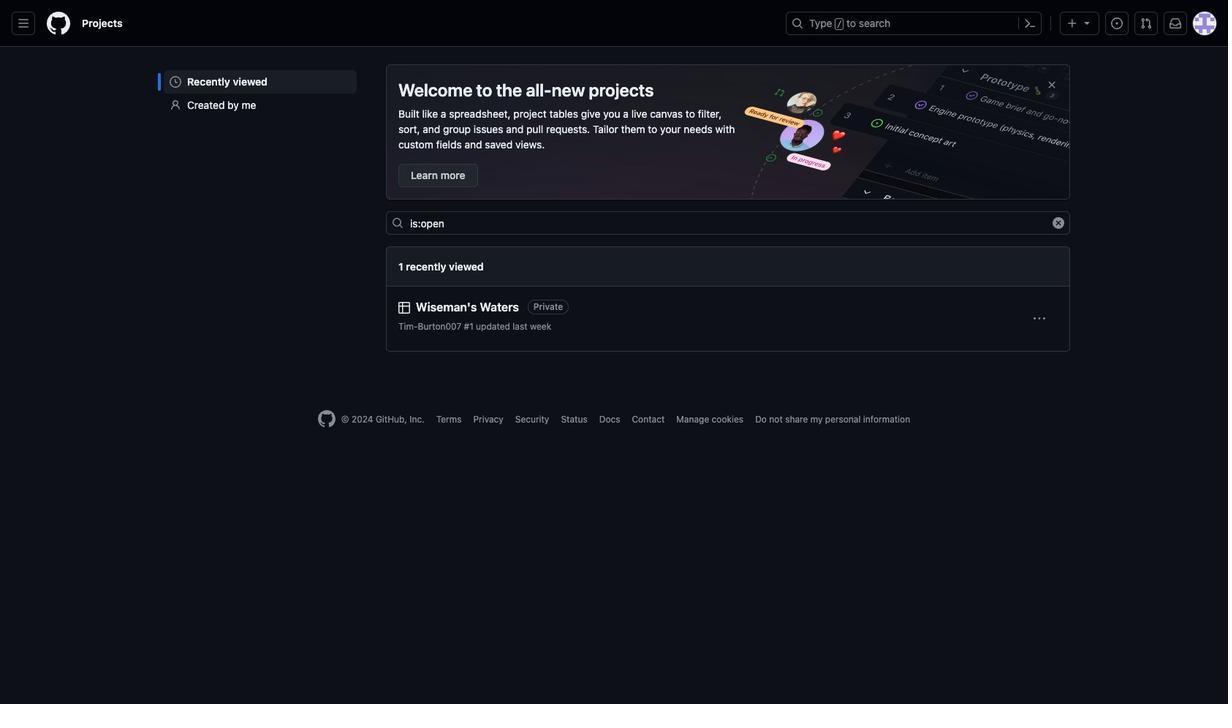 Task type: vqa. For each thing, say whether or not it's contained in the screenshot.
the Disabled to the middle
no



Task type: describe. For each thing, give the bounding box(es) containing it.
homepage image
[[318, 410, 335, 428]]

search image
[[392, 217, 404, 229]]

notifications image
[[1170, 18, 1181, 29]]

close image
[[1046, 79, 1058, 91]]

command palette image
[[1024, 18, 1036, 29]]

kebab horizontal image
[[1034, 313, 1045, 325]]

plus image
[[1067, 18, 1078, 29]]

clear image
[[1053, 217, 1064, 229]]

git pull request image
[[1141, 18, 1152, 29]]



Task type: locate. For each thing, give the bounding box(es) containing it.
Search all projects text field
[[386, 211, 1070, 235]]

triangle down image
[[1081, 17, 1093, 29]]

list
[[158, 64, 363, 123]]

person image
[[170, 99, 181, 111]]

clock image
[[170, 76, 181, 88]]

homepage image
[[47, 12, 70, 35]]

issue opened image
[[1111, 18, 1123, 29]]

table image
[[398, 302, 410, 314]]



